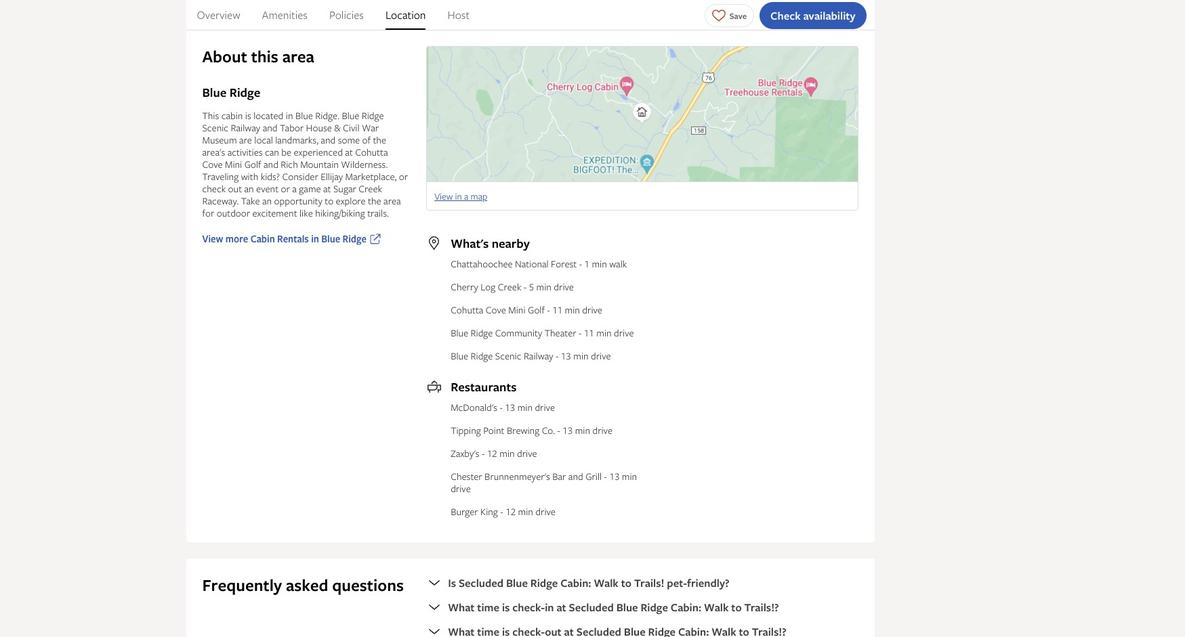 Task type: vqa. For each thing, say whether or not it's contained in the screenshot.
THE MINI inside the This cabin is located in Blue Ridge. Blue Ridge Scenic Railway and Tabor House & Civil War Museum are local landmarks, and some of the area's activities can be experienced at Cohutta Cove Mini Golf and Rich Mountain Wilderness. Traveling with kids? Consider Ellijay Marketplace, or check out an event or a game at Sugar Creek Raceway. Take an opportunity to explore the area for outdoor excitement like hiking/biking trails.
yes



Task type: describe. For each thing, give the bounding box(es) containing it.
hiking/biking
[[315, 207, 365, 220]]

11 for golf
[[552, 304, 563, 317]]

1
[[585, 258, 590, 271]]

railway inside "this cabin is located in blue ridge. blue ridge scenic railway and tabor house & civil war museum are local landmarks, and some of the area's activities can be experienced at cohutta cove mini golf and rich mountain wilderness. traveling with kids? consider ellijay marketplace, or check out an event or a game at sugar creek raceway. take an opportunity to explore the area for outdoor excitement like hiking/biking trails."
[[231, 122, 260, 134]]

host link
[[448, 0, 470, 30]]

to inside "this cabin is located in blue ridge. blue ridge scenic railway and tabor house & civil war museum are local landmarks, and some of the area's activities can be experienced at cohutta cove mini golf and rich mountain wilderness. traveling with kids? consider ellijay marketplace, or check out an event or a game at sugar creek raceway. take an opportunity to explore the area for outdoor excitement like hiking/biking trails."
[[325, 195, 334, 208]]

located
[[254, 109, 284, 122]]

policies link
[[329, 0, 364, 30]]

king
[[481, 506, 498, 519]]

1 horizontal spatial at
[[345, 146, 353, 159]]

house
[[306, 122, 332, 134]]

cabin
[[251, 233, 275, 246]]

min right 5
[[536, 281, 552, 294]]

chattahoochee national forest - 1 min walk
[[451, 258, 627, 271]]

activities
[[228, 146, 263, 159]]

kids?
[[261, 170, 280, 183]]

- left 5
[[524, 281, 527, 294]]

scenic inside list
[[495, 350, 522, 363]]

rentals
[[277, 233, 309, 246]]

some
[[338, 134, 360, 147]]

and left "some"
[[321, 134, 336, 147]]

museum
[[202, 134, 237, 147]]

blue up this
[[202, 84, 227, 101]]

consider
[[282, 170, 318, 183]]

outdoor
[[217, 207, 250, 220]]

and left tabor
[[263, 122, 278, 134]]

and left rich
[[264, 158, 278, 171]]

and inside chester brunnenmeyer's bar and grill - 13 min drive
[[569, 471, 583, 483]]

like
[[300, 207, 313, 220]]

blue down trails! in the right of the page
[[617, 601, 638, 616]]

sugar
[[333, 183, 356, 195]]

frequently asked questions
[[202, 575, 404, 597]]

frequently
[[202, 575, 282, 597]]

2 horizontal spatial to
[[731, 601, 742, 616]]

tipping
[[451, 425, 481, 437]]

check
[[202, 183, 226, 195]]

drive up grill
[[593, 425, 613, 437]]

0 horizontal spatial walk
[[594, 576, 619, 591]]

- right "theater"
[[579, 327, 582, 340]]

burger
[[451, 506, 478, 519]]

tabor
[[280, 122, 304, 134]]

area's
[[202, 146, 225, 159]]

about this area
[[202, 46, 314, 68]]

what time is check-in at secluded blue ridge cabin: walk to trails!?
[[448, 601, 779, 616]]

in for rentals
[[311, 233, 319, 246]]

in for check-
[[545, 601, 554, 616]]

blue up restaurants
[[451, 350, 468, 363]]

friendly?
[[687, 576, 730, 591]]

0 horizontal spatial cabin:
[[561, 576, 591, 591]]

min inside chester brunnenmeyer's bar and grill - 13 min drive
[[622, 471, 637, 483]]

questions
[[332, 575, 404, 597]]

drive right "theater"
[[614, 327, 634, 340]]

can
[[265, 146, 279, 159]]

creek inside "this cabin is located in blue ridge. blue ridge scenic railway and tabor house & civil war museum are local landmarks, and some of the area's activities can be experienced at cohutta cove mini golf and rich mountain wilderness. traveling with kids? consider ellijay marketplace, or check out an event or a game at sugar creek raceway. take an opportunity to explore the area for outdoor excitement like hiking/biking trails."
[[359, 183, 382, 195]]

1 horizontal spatial an
[[262, 195, 272, 208]]

war
[[362, 122, 379, 134]]

rich
[[281, 158, 298, 171]]

restaurants
[[451, 379, 517, 396]]

chester brunnenmeyer's bar and grill - 13 min drive
[[451, 471, 637, 496]]

save button
[[705, 4, 754, 27]]

1 horizontal spatial cohutta
[[451, 304, 484, 317]]

trails!?
[[745, 601, 779, 616]]

railway inside list
[[524, 350, 553, 363]]

1 vertical spatial the
[[368, 195, 381, 208]]

for
[[202, 207, 214, 220]]

list for restaurants
[[451, 401, 638, 519]]

what's nearby
[[451, 235, 530, 252]]

take
[[241, 195, 260, 208]]

cabin
[[221, 109, 243, 122]]

mcdonald's - 13 min drive
[[451, 401, 555, 414]]

blue ridge community theater - 11 min drive
[[451, 327, 634, 340]]

min right "theater"
[[597, 327, 612, 340]]

1 horizontal spatial walk
[[704, 601, 729, 616]]

asked
[[286, 575, 328, 597]]

landmarks,
[[275, 134, 319, 147]]

what's
[[451, 235, 489, 252]]

location
[[386, 7, 426, 22]]

cohutta cove mini golf - 11 min drive
[[451, 304, 602, 317]]

area inside "this cabin is located in blue ridge. blue ridge scenic railway and tabor house & civil war museum are local landmarks, and some of the area's activities can be experienced at cohutta cove mini golf and rich mountain wilderness. traveling with kids? consider ellijay marketplace, or check out an event or a game at sugar creek raceway. take an opportunity to explore the area for outdoor excitement like hiking/biking trails."
[[384, 195, 401, 208]]

point
[[483, 425, 505, 437]]

blue down "hiking/biking" at the top of the page
[[321, 233, 340, 246]]

drive up the co.
[[535, 401, 555, 414]]

chester
[[451, 471, 482, 483]]

location link
[[386, 0, 426, 30]]

zaxby's - 12 min drive
[[451, 448, 537, 460]]

forest
[[551, 258, 577, 271]]

drive down 1
[[582, 304, 602, 317]]

drive down forest
[[554, 281, 574, 294]]

creek inside list
[[498, 281, 521, 294]]

out
[[228, 183, 242, 195]]

be
[[281, 146, 291, 159]]

drive down brewing
[[517, 448, 537, 460]]

brewing
[[507, 425, 540, 437]]

nearby
[[492, 235, 530, 252]]

civil
[[343, 122, 360, 134]]

ridge up cabin
[[230, 84, 260, 101]]

cove inside list
[[486, 304, 506, 317]]

view more cabin rentals in blue ridge
[[202, 233, 367, 246]]

a
[[292, 183, 297, 195]]

event
[[256, 183, 279, 195]]

tipping point brewing co. - 13 min drive
[[451, 425, 613, 437]]

local
[[254, 134, 273, 147]]

cherry
[[451, 281, 478, 294]]

view more cabin rentals in blue ridge link
[[202, 233, 410, 246]]

is for cabin
[[245, 109, 251, 122]]

cherry log creek - 5 min drive
[[451, 281, 574, 294]]

theater
[[545, 327, 576, 340]]

traveling
[[202, 170, 239, 183]]

co.
[[542, 425, 555, 437]]

burger king - 12 min drive
[[451, 506, 556, 519]]

0 vertical spatial area
[[282, 46, 314, 68]]

blue down cherry at the top
[[451, 327, 468, 340]]



Task type: locate. For each thing, give the bounding box(es) containing it.
min right the co.
[[575, 425, 590, 437]]

is right time
[[502, 601, 510, 616]]

13 down "theater"
[[561, 350, 571, 363]]

0 vertical spatial cabin:
[[561, 576, 591, 591]]

time
[[477, 601, 500, 616]]

the
[[373, 134, 386, 147], [368, 195, 381, 208]]

secluded
[[459, 576, 504, 591], [569, 601, 614, 616]]

0 vertical spatial is
[[245, 109, 251, 122]]

1 horizontal spatial in
[[311, 233, 319, 246]]

2 horizontal spatial in
[[545, 601, 554, 616]]

availability
[[803, 8, 856, 23]]

1 horizontal spatial is
[[502, 601, 510, 616]]

cove up the check
[[202, 158, 223, 171]]

golf down 5
[[528, 304, 545, 317]]

in right located
[[286, 109, 293, 122]]

scenic down community
[[495, 350, 522, 363]]

min up brewing
[[518, 401, 533, 414]]

cove
[[202, 158, 223, 171], [486, 304, 506, 317]]

0 vertical spatial list
[[186, 0, 875, 30]]

ridge inside "this cabin is located in blue ridge. blue ridge scenic railway and tabor house & civil war museum are local landmarks, and some of the area's activities can be experienced at cohutta cove mini golf and rich mountain wilderness. traveling with kids? consider ellijay marketplace, or check out an event or a game at sugar creek raceway. take an opportunity to explore the area for outdoor excitement like hiking/biking trails."
[[362, 109, 384, 122]]

marketplace,
[[345, 170, 397, 183]]

is inside "this cabin is located in blue ridge. blue ridge scenic railway and tabor house & civil war museum are local landmarks, and some of the area's activities can be experienced at cohutta cove mini golf and rich mountain wilderness. traveling with kids? consider ellijay marketplace, or check out an event or a game at sugar creek raceway. take an opportunity to explore the area for outdoor excitement like hiking/biking trails."
[[245, 109, 251, 122]]

0 horizontal spatial an
[[244, 183, 254, 195]]

0 horizontal spatial 12
[[487, 448, 497, 460]]

ridge left 'opens in a new window' icon
[[343, 233, 367, 246]]

0 horizontal spatial to
[[325, 195, 334, 208]]

at left of
[[345, 146, 353, 159]]

drive down blue ridge community theater - 11 min drive
[[591, 350, 611, 363]]

overview link
[[197, 0, 240, 30]]

1 horizontal spatial golf
[[528, 304, 545, 317]]

blue ridge scenic railway - 13 min drive
[[451, 350, 611, 363]]

0 vertical spatial mini
[[225, 158, 242, 171]]

1 horizontal spatial area
[[384, 195, 401, 208]]

- up blue ridge community theater - 11 min drive
[[547, 304, 550, 317]]

to left explore
[[325, 195, 334, 208]]

policies
[[329, 7, 364, 22]]

0 horizontal spatial is
[[245, 109, 251, 122]]

drive down chester brunnenmeyer's bar and grill - 13 min drive on the bottom of the page
[[536, 506, 556, 519]]

is right cabin
[[245, 109, 251, 122]]

and
[[263, 122, 278, 134], [321, 134, 336, 147], [264, 158, 278, 171], [569, 471, 583, 483]]

1 vertical spatial list
[[451, 258, 634, 363]]

0 vertical spatial railway
[[231, 122, 260, 134]]

1 horizontal spatial railway
[[524, 350, 553, 363]]

blue right &
[[342, 109, 359, 122]]

0 horizontal spatial cohutta
[[355, 146, 388, 159]]

13
[[561, 350, 571, 363], [505, 401, 515, 414], [563, 425, 573, 437], [610, 471, 620, 483]]

- left 1
[[579, 258, 582, 271]]

the right explore
[[368, 195, 381, 208]]

overview
[[197, 7, 240, 22]]

creek right log
[[498, 281, 521, 294]]

list for what's nearby
[[451, 258, 634, 363]]

railway up activities
[[231, 122, 260, 134]]

in
[[286, 109, 293, 122], [311, 233, 319, 246], [545, 601, 554, 616]]

0 vertical spatial scenic
[[202, 122, 228, 134]]

11 up "theater"
[[552, 304, 563, 317]]

ridge up restaurants
[[471, 350, 493, 363]]

the right of
[[373, 134, 386, 147]]

with
[[241, 170, 258, 183]]

trails.
[[367, 207, 389, 220]]

0 vertical spatial 11
[[552, 304, 563, 317]]

13 inside chester brunnenmeyer's bar and grill - 13 min drive
[[610, 471, 620, 483]]

1 horizontal spatial mini
[[509, 304, 526, 317]]

list
[[186, 0, 875, 30], [451, 258, 634, 363], [451, 401, 638, 519]]

of
[[362, 134, 371, 147]]

cabin: up what time is check-in at secluded blue ridge cabin: walk to trails!?
[[561, 576, 591, 591]]

drive up "burger"
[[451, 483, 471, 496]]

brunnenmeyer's
[[485, 471, 550, 483]]

cove inside "this cabin is located in blue ridge. blue ridge scenic railway and tabor house & civil war museum are local landmarks, and some of the area's activities can be experienced at cohutta cove mini golf and rich mountain wilderness. traveling with kids? consider ellijay marketplace, or check out an event or a game at sugar creek raceway. take an opportunity to explore the area for outdoor excitement like hiking/biking trails."
[[202, 158, 223, 171]]

game
[[299, 183, 321, 195]]

1 vertical spatial at
[[323, 183, 331, 195]]

walk
[[609, 258, 627, 271]]

walk
[[594, 576, 619, 591], [704, 601, 729, 616]]

ridge right civil
[[362, 109, 384, 122]]

1 vertical spatial 11
[[584, 327, 594, 340]]

railway down blue ridge community theater - 11 min drive
[[524, 350, 553, 363]]

1 horizontal spatial scenic
[[495, 350, 522, 363]]

ridge down trails! in the right of the page
[[641, 601, 668, 616]]

1 horizontal spatial 11
[[584, 327, 594, 340]]

opportunity
[[274, 195, 323, 208]]

0 vertical spatial at
[[345, 146, 353, 159]]

- right king
[[500, 506, 503, 519]]

golf inside list
[[528, 304, 545, 317]]

explore
[[336, 195, 366, 208]]

about
[[202, 46, 247, 68]]

0 horizontal spatial railway
[[231, 122, 260, 134]]

mini up out
[[225, 158, 242, 171]]

grill
[[586, 471, 602, 483]]

cove down log
[[486, 304, 506, 317]]

blue ridge
[[202, 84, 260, 101]]

blue up check-
[[506, 576, 528, 591]]

min right 1
[[592, 258, 607, 271]]

1 vertical spatial 12
[[506, 506, 516, 519]]

area down marketplace,
[[384, 195, 401, 208]]

drive
[[554, 281, 574, 294], [582, 304, 602, 317], [614, 327, 634, 340], [591, 350, 611, 363], [535, 401, 555, 414], [593, 425, 613, 437], [517, 448, 537, 460], [451, 483, 471, 496], [536, 506, 556, 519]]

0 vertical spatial 12
[[487, 448, 497, 460]]

this
[[251, 46, 278, 68]]

an right take
[[262, 195, 272, 208]]

drive inside chester brunnenmeyer's bar and grill - 13 min drive
[[451, 483, 471, 496]]

- inside chester brunnenmeyer's bar and grill - 13 min drive
[[604, 471, 607, 483]]

- right zaxby's
[[482, 448, 485, 460]]

an right out
[[244, 183, 254, 195]]

1 horizontal spatial 12
[[506, 506, 516, 519]]

walk down friendly?
[[704, 601, 729, 616]]

1 vertical spatial scenic
[[495, 350, 522, 363]]

is
[[245, 109, 251, 122], [502, 601, 510, 616]]

5
[[529, 281, 534, 294]]

ridge.
[[315, 109, 340, 122]]

min up brunnenmeyer's
[[500, 448, 515, 460]]

0 vertical spatial secluded
[[459, 576, 504, 591]]

community
[[495, 327, 542, 340]]

check availability button
[[760, 2, 866, 29]]

11
[[552, 304, 563, 317], [584, 327, 594, 340]]

check
[[771, 8, 801, 23]]

secluded up time
[[459, 576, 504, 591]]

11 for theater
[[584, 327, 594, 340]]

this cabin is located in blue ridge. blue ridge scenic railway and tabor house & civil war museum are local landmarks, and some of the area's activities can be experienced at cohutta cove mini golf and rich mountain wilderness. traveling with kids? consider ellijay marketplace, or check out an event or a game at sugar creek raceway. take an opportunity to explore the area for outdoor excitement like hiking/biking trails.
[[202, 109, 408, 220]]

cohutta down cherry at the top
[[451, 304, 484, 317]]

2 vertical spatial at
[[557, 601, 566, 616]]

area right this
[[282, 46, 314, 68]]

1 vertical spatial in
[[311, 233, 319, 246]]

1 vertical spatial walk
[[704, 601, 729, 616]]

13 up brewing
[[505, 401, 515, 414]]

to
[[325, 195, 334, 208], [621, 576, 632, 591], [731, 601, 742, 616]]

amenities
[[262, 7, 308, 22]]

1 horizontal spatial to
[[621, 576, 632, 591]]

and right bar
[[569, 471, 583, 483]]

in down is secluded blue ridge cabin: walk to trails! pet-friendly?
[[545, 601, 554, 616]]

0 vertical spatial to
[[325, 195, 334, 208]]

0 horizontal spatial creek
[[359, 183, 382, 195]]

check-
[[513, 601, 545, 616]]

2 horizontal spatial at
[[557, 601, 566, 616]]

min down chester brunnenmeyer's bar and grill - 13 min drive on the bottom of the page
[[518, 506, 533, 519]]

list containing overview
[[186, 0, 875, 30]]

0 vertical spatial in
[[286, 109, 293, 122]]

- right the co.
[[557, 425, 560, 437]]

or right marketplace,
[[399, 170, 408, 183]]

min up "theater"
[[565, 304, 580, 317]]

mcdonald's
[[451, 401, 497, 414]]

1 vertical spatial cove
[[486, 304, 506, 317]]

mini up community
[[509, 304, 526, 317]]

cohutta
[[355, 146, 388, 159], [451, 304, 484, 317]]

&
[[334, 122, 341, 134]]

1 horizontal spatial cove
[[486, 304, 506, 317]]

in for located
[[286, 109, 293, 122]]

2 vertical spatial to
[[731, 601, 742, 616]]

min right grill
[[622, 471, 637, 483]]

1 vertical spatial cohutta
[[451, 304, 484, 317]]

ridge left community
[[471, 327, 493, 340]]

is secluded blue ridge cabin: walk to trails! pet-friendly?
[[448, 576, 730, 591]]

mountain
[[300, 158, 339, 171]]

to left trails! in the right of the page
[[621, 576, 632, 591]]

0 horizontal spatial in
[[286, 109, 293, 122]]

0 horizontal spatial 11
[[552, 304, 563, 317]]

0 vertical spatial golf
[[244, 158, 261, 171]]

ridge up check-
[[531, 576, 558, 591]]

blue left ridge.
[[295, 109, 313, 122]]

at right game
[[323, 183, 331, 195]]

- down "theater"
[[556, 350, 559, 363]]

0 vertical spatial cove
[[202, 158, 223, 171]]

is
[[448, 576, 456, 591]]

0 vertical spatial cohutta
[[355, 146, 388, 159]]

list containing chattahoochee national forest
[[451, 258, 634, 363]]

or left a
[[281, 183, 290, 195]]

12 right king
[[506, 506, 516, 519]]

1 vertical spatial is
[[502, 601, 510, 616]]

0 vertical spatial walk
[[594, 576, 619, 591]]

golf inside "this cabin is located in blue ridge. blue ridge scenic railway and tabor house & civil war museum are local landmarks, and some of the area's activities can be experienced at cohutta cove mini golf and rich mountain wilderness. traveling with kids? consider ellijay marketplace, or check out an event or a game at sugar creek raceway. take an opportunity to explore the area for outdoor excitement like hiking/biking trails."
[[244, 158, 261, 171]]

amenities link
[[262, 0, 308, 30]]

2 vertical spatial in
[[545, 601, 554, 616]]

0 horizontal spatial at
[[323, 183, 331, 195]]

to left trails!?
[[731, 601, 742, 616]]

1 vertical spatial golf
[[528, 304, 545, 317]]

13 right grill
[[610, 471, 620, 483]]

0 horizontal spatial or
[[281, 183, 290, 195]]

cohutta inside "this cabin is located in blue ridge. blue ridge scenic railway and tabor house & civil war museum are local landmarks, and some of the area's activities can be experienced at cohutta cove mini golf and rich mountain wilderness. traveling with kids? consider ellijay marketplace, or check out an event or a game at sugar creek raceway. take an opportunity to explore the area for outdoor excitement like hiking/biking trails."
[[355, 146, 388, 159]]

12
[[487, 448, 497, 460], [506, 506, 516, 519]]

0 horizontal spatial mini
[[225, 158, 242, 171]]

1 horizontal spatial cabin:
[[671, 601, 702, 616]]

national
[[515, 258, 549, 271]]

at right check-
[[557, 601, 566, 616]]

1 vertical spatial railway
[[524, 350, 553, 363]]

save
[[730, 10, 747, 21]]

ridge
[[230, 84, 260, 101], [362, 109, 384, 122], [343, 233, 367, 246], [471, 327, 493, 340], [471, 350, 493, 363], [531, 576, 558, 591], [641, 601, 668, 616]]

scenic up area's
[[202, 122, 228, 134]]

1 vertical spatial secluded
[[569, 601, 614, 616]]

scenic
[[202, 122, 228, 134], [495, 350, 522, 363]]

are
[[239, 134, 252, 147]]

opens in a new window image
[[369, 233, 382, 246]]

mini inside "this cabin is located in blue ridge. blue ridge scenic railway and tabor house & civil war museum are local landmarks, and some of the area's activities can be experienced at cohutta cove mini golf and rich mountain wilderness. traveling with kids? consider ellijay marketplace, or check out an event or a game at sugar creek raceway. take an opportunity to explore the area for outdoor excitement like hiking/biking trails."
[[225, 158, 242, 171]]

wilderness.
[[341, 158, 388, 171]]

chattahoochee
[[451, 258, 513, 271]]

- up "point"
[[500, 401, 503, 414]]

- right grill
[[604, 471, 607, 483]]

blue
[[202, 84, 227, 101], [295, 109, 313, 122], [342, 109, 359, 122], [321, 233, 340, 246], [451, 327, 468, 340], [451, 350, 468, 363], [506, 576, 528, 591], [617, 601, 638, 616]]

1 vertical spatial mini
[[509, 304, 526, 317]]

view
[[202, 233, 223, 246]]

0 vertical spatial creek
[[359, 183, 382, 195]]

is for time
[[502, 601, 510, 616]]

1 vertical spatial cabin:
[[671, 601, 702, 616]]

in inside "this cabin is located in blue ridge. blue ridge scenic railway and tabor house & civil war museum are local landmarks, and some of the area's activities can be experienced at cohutta cove mini golf and rich mountain wilderness. traveling with kids? consider ellijay marketplace, or check out an event or a game at sugar creek raceway. take an opportunity to explore the area for outdoor excitement like hiking/biking trails."
[[286, 109, 293, 122]]

1 vertical spatial to
[[621, 576, 632, 591]]

0 horizontal spatial scenic
[[202, 122, 228, 134]]

min down "theater"
[[574, 350, 589, 363]]

secluded down is secluded blue ridge cabin: walk to trails! pet-friendly?
[[569, 601, 614, 616]]

1 horizontal spatial creek
[[498, 281, 521, 294]]

0 vertical spatial the
[[373, 134, 386, 147]]

0 horizontal spatial cove
[[202, 158, 223, 171]]

cohutta up marketplace,
[[355, 146, 388, 159]]

12 down "point"
[[487, 448, 497, 460]]

1 horizontal spatial or
[[399, 170, 408, 183]]

bar
[[553, 471, 566, 483]]

min
[[592, 258, 607, 271], [536, 281, 552, 294], [565, 304, 580, 317], [597, 327, 612, 340], [574, 350, 589, 363], [518, 401, 533, 414], [575, 425, 590, 437], [500, 448, 515, 460], [622, 471, 637, 483], [518, 506, 533, 519]]

creek
[[359, 183, 382, 195], [498, 281, 521, 294]]

list containing mcdonald's - 13 min drive
[[451, 401, 638, 519]]

0 horizontal spatial secluded
[[459, 576, 504, 591]]

11 right "theater"
[[584, 327, 594, 340]]

this
[[202, 109, 219, 122]]

in right rentals
[[311, 233, 319, 246]]

walk up what time is check-in at secluded blue ridge cabin: walk to trails!?
[[594, 576, 619, 591]]

1 vertical spatial area
[[384, 195, 401, 208]]

13 right the co.
[[563, 425, 573, 437]]

at
[[345, 146, 353, 159], [323, 183, 331, 195], [557, 601, 566, 616]]

1 vertical spatial creek
[[498, 281, 521, 294]]

cabin:
[[561, 576, 591, 591], [671, 601, 702, 616]]

1 horizontal spatial secluded
[[569, 601, 614, 616]]

experienced
[[294, 146, 343, 159]]

0 horizontal spatial golf
[[244, 158, 261, 171]]

2 vertical spatial list
[[451, 401, 638, 519]]

cabin: down pet-
[[671, 601, 702, 616]]

ellijay
[[321, 170, 343, 183]]

golf left can
[[244, 158, 261, 171]]

creek down wilderness.
[[359, 183, 382, 195]]

0 horizontal spatial area
[[282, 46, 314, 68]]

scenic inside "this cabin is located in blue ridge. blue ridge scenic railway and tabor house & civil war museum are local landmarks, and some of the area's activities can be experienced at cohutta cove mini golf and rich mountain wilderness. traveling with kids? consider ellijay marketplace, or check out an event or a game at sugar creek raceway. take an opportunity to explore the area for outdoor excitement like hiking/biking trails."
[[202, 122, 228, 134]]

mini inside list
[[509, 304, 526, 317]]

more
[[225, 233, 248, 246]]

railway
[[231, 122, 260, 134], [524, 350, 553, 363]]



